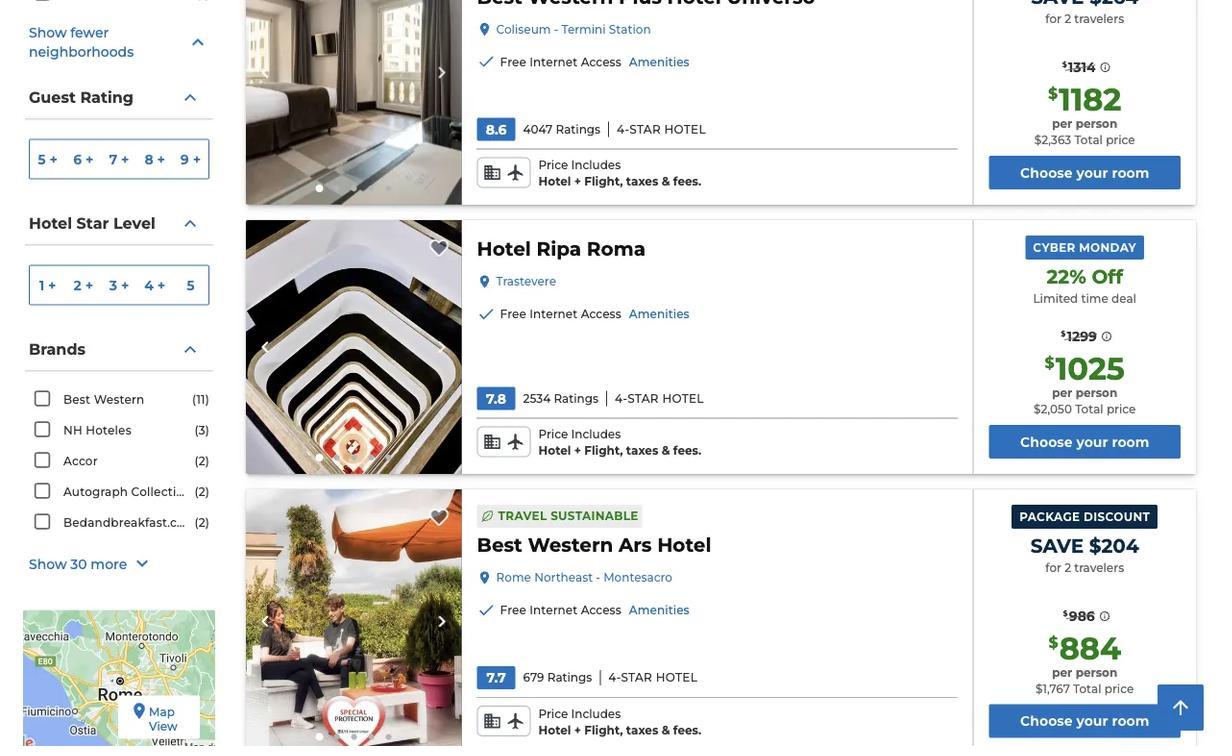 Task type: vqa. For each thing, say whether or not it's contained in the screenshot.


Task type: describe. For each thing, give the bounding box(es) containing it.
22%
[[1047, 265, 1087, 288]]

choose your room for 884
[[1021, 713, 1150, 729]]

5 button
[[173, 266, 209, 304]]

$ 1025 per person $2,050 total price
[[1034, 350, 1137, 416]]

choose your room for 1182
[[1021, 164, 1150, 181]]

star inside dropdown button
[[76, 214, 109, 233]]

$204
[[1090, 534, 1140, 557]]

person for 884
[[1076, 665, 1118, 679]]

5 + button
[[30, 140, 66, 179]]

go to image #4 image for 884
[[368, 734, 374, 740]]

price for 1025
[[539, 427, 568, 441]]

7
[[109, 151, 117, 167]]

neighborhoods
[[29, 43, 134, 60]]

$ 986
[[1064, 608, 1096, 624]]

ars
[[619, 533, 652, 557]]

nh
[[63, 423, 83, 437]]

6
[[73, 151, 82, 167]]

4- for 1025
[[615, 391, 628, 405]]

go to image #1 image for 884
[[316, 733, 323, 741]]

guest
[[29, 88, 76, 107]]

price for 884
[[539, 707, 568, 721]]

8.6
[[486, 121, 507, 137]]

per for 1182
[[1053, 117, 1073, 131]]

save
[[1031, 534, 1085, 557]]

2 for 1182
[[1065, 12, 1072, 26]]

off
[[1093, 265, 1124, 288]]

room for 884
[[1113, 713, 1150, 729]]

trastevere
[[497, 274, 557, 288]]

image 1 of 5 image
[[246, 220, 462, 474]]

1 photo carousel region from the top
[[246, 0, 462, 205]]

sustainable
[[551, 509, 639, 523]]

ratings for 1025
[[554, 391, 599, 405]]

1 + button
[[30, 266, 66, 304]]

4-star hotel for 1182
[[617, 122, 706, 136]]

guest rating
[[29, 88, 134, 107]]

7.8
[[487, 390, 507, 407]]

8 +
[[145, 151, 165, 167]]

monday
[[1080, 240, 1137, 254]]

taxes for 1025
[[627, 443, 659, 457]]

$ 1299
[[1062, 328, 1098, 345]]

3 (2) from the top
[[195, 515, 210, 529]]

free internet access amenities for 1025
[[500, 307, 690, 321]]

best western ars hotel
[[477, 533, 712, 557]]

termini
[[562, 22, 606, 36]]

9 + button
[[173, 140, 209, 179]]

nh hoteles
[[63, 423, 132, 437]]

for 2 travelers for 884
[[1046, 560, 1125, 574]]

go to image #4 image for 1025
[[368, 455, 374, 460]]

internet for 1182
[[530, 55, 578, 69]]

price includes hotel + flight, taxes & fees. for 1182
[[539, 158, 702, 188]]

986
[[1070, 608, 1096, 624]]

flight, for 884
[[585, 723, 623, 737]]

4 +
[[144, 277, 166, 293]]

fees. for 884
[[674, 723, 702, 737]]

(11)
[[192, 392, 210, 406]]

price for 1025
[[1107, 402, 1137, 416]]

ripa
[[537, 237, 582, 260]]

montesacro
[[604, 571, 673, 584]]

$ for 1182
[[1049, 84, 1059, 103]]

1 horizontal spatial -
[[596, 571, 601, 584]]

internet for 884
[[530, 603, 578, 617]]

$2,050
[[1034, 402, 1073, 416]]

more
[[91, 556, 127, 572]]

rating
[[80, 88, 134, 107]]

show for show fewer neighborhoods
[[29, 25, 67, 41]]

8 + button
[[137, 140, 173, 179]]

+ for 6 +
[[86, 151, 94, 167]]

travel
[[499, 509, 547, 523]]

7.7
[[487, 670, 506, 686]]

price includes hotel + flight, taxes & fees. for 884
[[539, 707, 702, 737]]

per for 884
[[1053, 665, 1073, 679]]

4047
[[524, 122, 553, 136]]

autograph
[[63, 485, 128, 499]]

5 +
[[38, 151, 58, 167]]

4
[[144, 277, 154, 293]]

travel sustainable
[[499, 509, 639, 523]]

limited
[[1034, 291, 1079, 305]]

9
[[181, 151, 189, 167]]

room for 1025
[[1113, 434, 1150, 450]]

price for 1182
[[539, 158, 568, 172]]

star for 1182
[[630, 122, 661, 136]]

brands
[[29, 340, 86, 359]]

amenities for 884
[[630, 603, 690, 617]]

photo carousel region for 1025
[[246, 220, 462, 474]]

choose for 884
[[1021, 713, 1073, 729]]

autograph collection (2)
[[63, 485, 210, 499]]

$ 1182 per person $2,363 total price
[[1035, 81, 1136, 147]]

$ for 1025
[[1046, 353, 1055, 372]]

choose for 1025
[[1021, 434, 1073, 450]]

hoteles
[[86, 423, 132, 437]]

includes for 884
[[572, 707, 621, 721]]

+ for 9 +
[[193, 151, 201, 167]]

hotel star level button
[[25, 203, 213, 246]]

price includes hotel + flight, taxes & fees. for 1025
[[539, 427, 702, 457]]

save $204
[[1031, 534, 1140, 557]]

your for 1182
[[1077, 164, 1109, 181]]

free for 884
[[500, 603, 527, 617]]

western for best western ars hotel
[[528, 533, 614, 557]]

ratings for 884
[[548, 671, 593, 685]]

station
[[609, 22, 651, 36]]

price for 884
[[1105, 681, 1135, 695]]

access for 884
[[581, 603, 622, 617]]

flight, for 1025
[[585, 443, 623, 457]]

coliseum
[[497, 22, 551, 36]]

2 inside button
[[74, 277, 81, 293]]

free internet access amenities for 1182
[[500, 55, 690, 69]]

map view
[[149, 705, 178, 733]]

taxes for 884
[[627, 723, 659, 737]]

room for 1182
[[1113, 164, 1150, 181]]

person for 1182
[[1076, 117, 1118, 131]]

cyber
[[1034, 240, 1076, 254]]

7 +
[[109, 151, 129, 167]]

show fewer neighborhoods
[[29, 25, 134, 60]]

fewer
[[70, 25, 109, 41]]

free for 1182
[[500, 55, 527, 69]]

best for best western ars hotel
[[477, 533, 523, 557]]

& for 884
[[662, 723, 671, 737]]

2 + button
[[66, 266, 101, 304]]

hotel star level
[[29, 214, 156, 233]]

ratings for 1182
[[556, 122, 601, 136]]

679 ratings
[[524, 671, 593, 685]]

includes for 1025
[[572, 427, 621, 441]]

$ for 1314
[[1063, 60, 1068, 69]]

northeast
[[535, 571, 593, 584]]

4 + button
[[137, 266, 173, 304]]

22% off
[[1047, 265, 1124, 288]]

package
[[1020, 509, 1081, 523]]

fees. for 1182
[[674, 174, 702, 188]]

4-star hotel for 884
[[609, 671, 698, 685]]

best western plus hotel universo element
[[477, 0, 816, 10]]

map
[[149, 705, 175, 719]]

9 +
[[181, 151, 201, 167]]

6 +
[[73, 151, 94, 167]]

0 vertical spatial -
[[554, 22, 559, 36]]

30
[[70, 556, 87, 572]]

price for 1182
[[1107, 133, 1136, 147]]

guest rating button
[[25, 77, 213, 120]]

limited time deal
[[1034, 291, 1137, 305]]



Task type: locate. For each thing, give the bounding box(es) containing it.
2 go to image #3 image from the top
[[351, 455, 357, 460]]

cyber monday
[[1034, 240, 1137, 254]]

flight, down the 679 ratings
[[585, 723, 623, 737]]

show 30 more
[[29, 556, 127, 572]]

show for show 30 more
[[29, 556, 67, 572]]

show 30 more button
[[29, 552, 210, 576]]

0 vertical spatial price includes hotel + flight, taxes & fees.
[[539, 158, 702, 188]]

photo carousel region for 884
[[246, 489, 462, 746]]

1 show from the top
[[29, 25, 67, 41]]

2 fees. from the top
[[674, 443, 702, 457]]

access down rome northeast - montesacro
[[581, 603, 622, 617]]

price down 1025
[[1107, 402, 1137, 416]]

+ right 8
[[157, 151, 165, 167]]

2 free from the top
[[500, 307, 527, 321]]

includes
[[572, 158, 621, 172], [572, 427, 621, 441], [572, 707, 621, 721]]

1 access from the top
[[581, 55, 622, 69]]

2 per from the top
[[1053, 386, 1073, 400]]

2 go to image #4 image from the top
[[368, 455, 374, 460]]

star right the 679 ratings
[[622, 671, 653, 685]]

price down 1182
[[1107, 133, 1136, 147]]

$ inside $ 884 per person $1,767 total price
[[1049, 633, 1059, 651]]

3 room from the top
[[1113, 713, 1150, 729]]

view
[[149, 719, 178, 733]]

choose your room down $2,050
[[1021, 434, 1150, 450]]

+ for 3 +
[[121, 277, 129, 293]]

choose your room button down $2,050
[[990, 425, 1182, 459]]

+ left 6
[[50, 151, 58, 167]]

0 vertical spatial western
[[94, 392, 145, 406]]

1 taxes from the top
[[627, 174, 659, 188]]

+ right 1
[[48, 277, 56, 293]]

1 vertical spatial for
[[1046, 560, 1062, 574]]

travelers up 1314
[[1075, 12, 1125, 26]]

room down $ 1182 per person $2,363 total price
[[1113, 164, 1150, 181]]

0 vertical spatial show
[[29, 25, 67, 41]]

- left termini at the left of page
[[554, 22, 559, 36]]

star left level
[[76, 214, 109, 233]]

0 vertical spatial includes
[[572, 158, 621, 172]]

& for 1182
[[662, 174, 671, 188]]

your down $ 884 per person $1,767 total price
[[1077, 713, 1109, 729]]

1 & from the top
[[662, 174, 671, 188]]

1 go to image #2 image from the top
[[334, 186, 340, 191]]

1 vertical spatial your
[[1077, 434, 1109, 450]]

1 room from the top
[[1113, 164, 1150, 181]]

best up nh at the bottom left of page
[[63, 392, 91, 406]]

2 +
[[74, 277, 93, 293]]

your for 884
[[1077, 713, 1109, 729]]

0 vertical spatial (2)
[[195, 454, 210, 468]]

best western ars hotel element
[[477, 532, 712, 559]]

total for 1025
[[1076, 402, 1104, 416]]

2 vertical spatial free
[[500, 603, 527, 617]]

1 go to image #1 image from the top
[[316, 185, 323, 192]]

3 internet from the top
[[530, 603, 578, 617]]

level
[[113, 214, 156, 233]]

1 your from the top
[[1077, 164, 1109, 181]]

collection
[[131, 485, 192, 499]]

1 horizontal spatial best
[[477, 533, 523, 557]]

1 for from the top
[[1046, 12, 1062, 26]]

1 vertical spatial total
[[1076, 402, 1104, 416]]

2 price includes hotel + flight, taxes & fees. from the top
[[539, 427, 702, 457]]

2 vertical spatial price
[[539, 707, 568, 721]]

western down travel sustainable
[[528, 533, 614, 557]]

3 photo carousel region from the top
[[246, 489, 462, 746]]

7 + button
[[101, 140, 137, 179]]

free internet access amenities for 884
[[500, 603, 690, 617]]

3 includes from the top
[[572, 707, 621, 721]]

$ inside $ 1299
[[1062, 329, 1067, 339]]

1 vertical spatial western
[[528, 533, 614, 557]]

free internet access amenities down rome northeast - montesacro
[[500, 603, 690, 617]]

taxes for 1182
[[627, 174, 659, 188]]

5 for 5
[[187, 277, 195, 293]]

internet
[[530, 55, 578, 69], [530, 307, 578, 321], [530, 603, 578, 617]]

2 person from the top
[[1076, 386, 1118, 400]]

3 choose from the top
[[1021, 713, 1073, 729]]

price includes hotel + flight, taxes & fees. down the 4047 ratings
[[539, 158, 702, 188]]

total right $1,767 at bottom right
[[1074, 681, 1102, 695]]

1 vertical spatial price includes hotel + flight, taxes & fees.
[[539, 427, 702, 457]]

2 vertical spatial &
[[662, 723, 671, 737]]

1 for 2 travelers from the top
[[1046, 12, 1125, 26]]

3 fees. from the top
[[674, 723, 702, 737]]

4-
[[617, 122, 630, 136], [615, 391, 628, 405], [609, 671, 622, 685]]

1 vertical spatial includes
[[572, 427, 621, 441]]

0 vertical spatial price
[[539, 158, 568, 172]]

free internet access amenities down roma
[[500, 307, 690, 321]]

0 vertical spatial price
[[1107, 133, 1136, 147]]

$ 1314
[[1063, 59, 1097, 76]]

discount
[[1084, 509, 1151, 523]]

1 vertical spatial &
[[662, 443, 671, 457]]

go to image #3 image for 884
[[351, 734, 357, 740]]

3 go to image #5 image from the top
[[386, 734, 392, 740]]

3 go to image #3 image from the top
[[351, 734, 357, 740]]

0 vertical spatial person
[[1076, 117, 1118, 131]]

0 horizontal spatial best
[[63, 392, 91, 406]]

$ left 986
[[1064, 609, 1069, 618]]

amenities down station
[[630, 55, 690, 69]]

& for 1025
[[662, 443, 671, 457]]

4- for 1182
[[617, 122, 630, 136]]

3 & from the top
[[662, 723, 671, 737]]

star for 884
[[622, 671, 653, 685]]

2 (2) from the top
[[195, 485, 210, 499]]

2 access from the top
[[581, 307, 622, 321]]

2 taxes from the top
[[627, 443, 659, 457]]

2 vertical spatial internet
[[530, 603, 578, 617]]

0 vertical spatial go to image #1 image
[[316, 185, 323, 192]]

0 vertical spatial fees.
[[674, 174, 702, 188]]

+ left 3
[[85, 277, 93, 293]]

accor
[[63, 454, 98, 468]]

choose for 1182
[[1021, 164, 1073, 181]]

amenities down montesacro
[[630, 603, 690, 617]]

$ left 1299 on the right of the page
[[1062, 329, 1067, 339]]

3 go to image #4 image from the top
[[368, 734, 374, 740]]

2 vertical spatial go to image #4 image
[[368, 734, 374, 740]]

per up $2,363
[[1053, 117, 1073, 131]]

ratings right 4047
[[556, 122, 601, 136]]

0 vertical spatial flight,
[[585, 174, 623, 188]]

internet down trastevere on the left top
[[530, 307, 578, 321]]

1 vertical spatial 5
[[187, 277, 195, 293]]

free internet access amenities down termini at the left of page
[[500, 55, 690, 69]]

go to image #5 image
[[386, 186, 392, 191], [386, 455, 392, 460], [386, 734, 392, 740]]

1 vertical spatial choose your room button
[[990, 425, 1182, 459]]

1 vertical spatial room
[[1113, 434, 1150, 450]]

show up neighborhoods
[[29, 25, 67, 41]]

1 choose from the top
[[1021, 164, 1073, 181]]

6 + button
[[66, 140, 101, 179]]

per inside $ 884 per person $1,767 total price
[[1053, 665, 1073, 679]]

choose your room down $2,363
[[1021, 164, 1150, 181]]

4047 ratings
[[524, 122, 601, 136]]

room
[[1113, 164, 1150, 181], [1113, 434, 1150, 450], [1113, 713, 1150, 729]]

choose down $2,050
[[1021, 434, 1073, 450]]

2 vertical spatial go to image #5 image
[[386, 734, 392, 740]]

2 choose your room button from the top
[[990, 425, 1182, 459]]

go to image #2 image for 1025
[[334, 455, 340, 460]]

free for 1025
[[500, 307, 527, 321]]

amenities for 1025
[[630, 307, 690, 321]]

2 photo carousel region from the top
[[246, 220, 462, 474]]

5
[[38, 151, 46, 167], [187, 277, 195, 293]]

hotel inside dropdown button
[[29, 214, 72, 233]]

bedroom image
[[246, 0, 462, 205]]

choose your room button down $2,363
[[990, 156, 1182, 189]]

choose
[[1021, 164, 1073, 181], [1021, 434, 1073, 450], [1021, 713, 1073, 729]]

travelers down 'save $204'
[[1075, 560, 1125, 574]]

1 vertical spatial 2
[[74, 277, 81, 293]]

total inside $ 884 per person $1,767 total price
[[1074, 681, 1102, 695]]

western
[[94, 392, 145, 406], [528, 533, 614, 557]]

$ inside the $ 1025 per person $2,050 total price
[[1046, 353, 1055, 372]]

ratings right '679'
[[548, 671, 593, 685]]

price down 884
[[1105, 681, 1135, 695]]

3 your from the top
[[1077, 713, 1109, 729]]

1 vertical spatial -
[[596, 571, 601, 584]]

per inside $ 1182 per person $2,363 total price
[[1053, 117, 1073, 131]]

+ down "2534 ratings"
[[575, 443, 582, 457]]

884
[[1060, 629, 1122, 667]]

0 vertical spatial &
[[662, 174, 671, 188]]

show inside button
[[29, 556, 67, 572]]

for for 1182
[[1046, 12, 1062, 26]]

$ for 884
[[1049, 633, 1059, 651]]

2 your from the top
[[1077, 434, 1109, 450]]

choose down $1,767 at bottom right
[[1021, 713, 1073, 729]]

1 vertical spatial flight,
[[585, 443, 623, 457]]

- down best western ars hotel element on the bottom of the page
[[596, 571, 601, 584]]

your
[[1077, 164, 1109, 181], [1077, 434, 1109, 450], [1077, 713, 1109, 729]]

travelers
[[1075, 12, 1125, 26], [1075, 560, 1125, 574]]

$ left 1314
[[1063, 60, 1068, 69]]

for 2 travelers up 1314
[[1046, 12, 1125, 26]]

for for 884
[[1046, 560, 1062, 574]]

flight, up sustainable
[[585, 443, 623, 457]]

star for 1025
[[628, 391, 659, 405]]

0 vertical spatial 5
[[38, 151, 46, 167]]

1 vertical spatial ratings
[[554, 391, 599, 405]]

0 vertical spatial access
[[581, 55, 622, 69]]

4- right the 679 ratings
[[609, 671, 622, 685]]

+ for 4 +
[[157, 277, 166, 293]]

(2)
[[195, 454, 210, 468], [195, 485, 210, 499], [195, 515, 210, 529]]

1 vertical spatial (2)
[[195, 485, 210, 499]]

1 vertical spatial 4-
[[615, 391, 628, 405]]

2 free internet access amenities from the top
[[500, 307, 690, 321]]

4- right "2534 ratings"
[[615, 391, 628, 405]]

1 choose your room from the top
[[1021, 164, 1150, 181]]

2 price from the top
[[539, 427, 568, 441]]

2 vertical spatial includes
[[572, 707, 621, 721]]

2 travelers from the top
[[1075, 560, 1125, 574]]

2 vertical spatial amenities
[[630, 603, 690, 617]]

person inside $ 1182 per person $2,363 total price
[[1076, 117, 1118, 131]]

per up $2,050
[[1053, 386, 1073, 400]]

$
[[1063, 60, 1068, 69], [1049, 84, 1059, 103], [1062, 329, 1067, 339], [1046, 353, 1055, 372], [1064, 609, 1069, 618], [1049, 633, 1059, 651]]

internet down coliseum - termini station
[[530, 55, 578, 69]]

show
[[29, 25, 67, 41], [29, 556, 67, 572]]

1 vertical spatial price
[[1107, 402, 1137, 416]]

for 2 travelers for 1182
[[1046, 12, 1125, 26]]

total inside the $ 1025 per person $2,050 total price
[[1076, 402, 1104, 416]]

2 vertical spatial flight,
[[585, 723, 623, 737]]

internet for 1025
[[530, 307, 578, 321]]

+ right 7 at left
[[121, 151, 129, 167]]

(2) down autograph collection (2)
[[195, 515, 210, 529]]

4- right the 4047 ratings
[[617, 122, 630, 136]]

$ for 1299
[[1062, 329, 1067, 339]]

5 left 6
[[38, 151, 46, 167]]

1 price from the top
[[539, 158, 568, 172]]

access for 1025
[[581, 307, 622, 321]]

2 vertical spatial ratings
[[548, 671, 593, 685]]

bedandbreakfast.com (2)
[[63, 515, 210, 529]]

2 flight, from the top
[[585, 443, 623, 457]]

2 vertical spatial choose
[[1021, 713, 1073, 729]]

go to image #3 image
[[351, 186, 357, 191], [351, 455, 357, 460], [351, 734, 357, 740]]

go to image #5 image for 884
[[386, 734, 392, 740]]

go to image #1 image
[[316, 185, 323, 192], [316, 454, 323, 461], [316, 733, 323, 741]]

person inside the $ 1025 per person $2,050 total price
[[1076, 386, 1118, 400]]

5 for 5 +
[[38, 151, 46, 167]]

star right the 4047 ratings
[[630, 122, 661, 136]]

0 vertical spatial amenities
[[630, 55, 690, 69]]

3 amenities from the top
[[630, 603, 690, 617]]

per up $1,767 at bottom right
[[1053, 665, 1073, 679]]

$ inside $ 1182 per person $2,363 total price
[[1049, 84, 1059, 103]]

includes down "2534 ratings"
[[572, 427, 621, 441]]

flight, down the 4047 ratings
[[585, 174, 623, 188]]

2 vertical spatial 2
[[1065, 560, 1072, 574]]

1 flight, from the top
[[585, 174, 623, 188]]

$ left 1025
[[1046, 353, 1055, 372]]

3 access from the top
[[581, 603, 622, 617]]

2 room from the top
[[1113, 434, 1150, 450]]

0 vertical spatial go to image #2 image
[[334, 186, 340, 191]]

choose your room down $1,767 at bottom right
[[1021, 713, 1150, 729]]

1 price includes hotel + flight, taxes & fees. from the top
[[539, 158, 702, 188]]

3 price includes hotel + flight, taxes & fees. from the top
[[539, 707, 702, 737]]

2 vertical spatial person
[[1076, 665, 1118, 679]]

0 vertical spatial internet
[[530, 55, 578, 69]]

price includes hotel + flight, taxes & fees. down "2534 ratings"
[[539, 427, 702, 457]]

4-star hotel for 1025
[[615, 391, 704, 405]]

includes down the 4047 ratings
[[572, 158, 621, 172]]

star
[[630, 122, 661, 136], [76, 214, 109, 233], [628, 391, 659, 405], [622, 671, 653, 685]]

0 vertical spatial free internet access amenities
[[500, 55, 690, 69]]

hotel ripa roma
[[477, 237, 646, 260]]

per inside the $ 1025 per person $2,050 total price
[[1053, 386, 1073, 400]]

price down the 4047 ratings
[[539, 158, 568, 172]]

person inside $ 884 per person $1,767 total price
[[1076, 665, 1118, 679]]

679
[[524, 671, 545, 685]]

5 inside 5 + 'button'
[[38, 151, 46, 167]]

3 + button
[[101, 266, 137, 304]]

choose your room button down $1,767 at bottom right
[[990, 704, 1182, 738]]

for 2 travelers
[[1046, 12, 1125, 26], [1046, 560, 1125, 574]]

go to image #1 image for 1025
[[316, 454, 323, 461]]

1 horizontal spatial western
[[528, 533, 614, 557]]

3 price from the top
[[539, 707, 568, 721]]

3 per from the top
[[1053, 665, 1073, 679]]

go to image #4 image
[[368, 186, 374, 191], [368, 455, 374, 460], [368, 734, 374, 740]]

2 vertical spatial (2)
[[195, 515, 210, 529]]

2 amenities from the top
[[630, 307, 690, 321]]

hotel ripa roma element
[[477, 235, 646, 262]]

package discount
[[1020, 509, 1151, 523]]

0 vertical spatial room
[[1113, 164, 1150, 181]]

+ right 6
[[86, 151, 94, 167]]

2 vertical spatial fees.
[[674, 723, 702, 737]]

show inside show fewer neighborhoods
[[29, 25, 67, 41]]

choose your room button for 884
[[990, 704, 1182, 738]]

1 choose your room button from the top
[[990, 156, 1182, 189]]

1 fees. from the top
[[674, 174, 702, 188]]

person down 1299 on the right of the page
[[1076, 386, 1118, 400]]

price inside $ 884 per person $1,767 total price
[[1105, 681, 1135, 695]]

3 free from the top
[[500, 603, 527, 617]]

deal
[[1112, 291, 1137, 305]]

0 vertical spatial photo carousel region
[[246, 0, 462, 205]]

total for 1182
[[1075, 133, 1104, 147]]

1299
[[1068, 328, 1098, 345]]

your down $ 1182 per person $2,363 total price
[[1077, 164, 1109, 181]]

$ for 986
[[1064, 609, 1069, 618]]

price
[[1107, 133, 1136, 147], [1107, 402, 1137, 416], [1105, 681, 1135, 695]]

1 (2) from the top
[[195, 454, 210, 468]]

per for 1025
[[1053, 386, 1073, 400]]

3 taxes from the top
[[627, 723, 659, 737]]

2 vertical spatial go to image #3 image
[[351, 734, 357, 740]]

1 vertical spatial access
[[581, 307, 622, 321]]

includes down the 679 ratings
[[572, 707, 621, 721]]

1 vertical spatial fees.
[[674, 443, 702, 457]]

2 show from the top
[[29, 556, 67, 572]]

western for best western
[[94, 392, 145, 406]]

1 travelers from the top
[[1075, 12, 1125, 26]]

your down the $ 1025 per person $2,050 total price at right
[[1077, 434, 1109, 450]]

2 for 2 travelers from the top
[[1046, 560, 1125, 574]]

show fewer neighborhoods button
[[29, 24, 210, 61]]

1 free internet access amenities from the top
[[500, 55, 690, 69]]

2 internet from the top
[[530, 307, 578, 321]]

0 vertical spatial best
[[63, 392, 91, 406]]

2 choose your room from the top
[[1021, 434, 1150, 450]]

go to image #2 image for 884
[[334, 734, 340, 740]]

0 vertical spatial free
[[500, 55, 527, 69]]

2 for from the top
[[1046, 560, 1062, 574]]

total right $2,363
[[1075, 133, 1104, 147]]

2 right 1 + button
[[74, 277, 81, 293]]

best up rome
[[477, 533, 523, 557]]

for 2 travelers down 'save $204'
[[1046, 560, 1125, 574]]

(2) down (3) in the left of the page
[[195, 454, 210, 468]]

3 +
[[109, 277, 129, 293]]

travelers for 884
[[1075, 560, 1125, 574]]

1 vertical spatial choose
[[1021, 434, 1073, 450]]

1 vertical spatial go to image #1 image
[[316, 454, 323, 461]]

0 vertical spatial ratings
[[556, 122, 601, 136]]

bedandbreakfast.com
[[63, 515, 197, 529]]

2 vertical spatial total
[[1074, 681, 1102, 695]]

+ inside 'button'
[[50, 151, 58, 167]]

access down roma
[[581, 307, 622, 321]]

1 person from the top
[[1076, 117, 1118, 131]]

photo carousel region
[[246, 0, 462, 205], [246, 220, 462, 474], [246, 489, 462, 746]]

1 vertical spatial for 2 travelers
[[1046, 560, 1125, 574]]

+ for 2 +
[[85, 277, 93, 293]]

1 vertical spatial price
[[539, 427, 568, 441]]

go to image #2 image
[[334, 186, 340, 191], [334, 455, 340, 460], [334, 734, 340, 740]]

person down 986
[[1076, 665, 1118, 679]]

person for 1025
[[1076, 386, 1118, 400]]

+ for 8 +
[[157, 151, 165, 167]]

2 & from the top
[[662, 443, 671, 457]]

5 inside 5 button
[[187, 277, 195, 293]]

0 vertical spatial go to image #5 image
[[386, 186, 392, 191]]

+ down the 679 ratings
[[575, 723, 582, 737]]

+ right the 4
[[157, 277, 166, 293]]

1 free from the top
[[500, 55, 527, 69]]

rome northeast - montesacro
[[497, 571, 673, 584]]

3
[[109, 277, 117, 293]]

+ for 5 +
[[50, 151, 58, 167]]

0 vertical spatial 4-
[[617, 122, 630, 136]]

1 vertical spatial go to image #4 image
[[368, 455, 374, 460]]

2 for 884
[[1065, 560, 1072, 574]]

2 vertical spatial taxes
[[627, 723, 659, 737]]

1 vertical spatial taxes
[[627, 443, 659, 457]]

+ right 3
[[121, 277, 129, 293]]

free internet access amenities
[[500, 55, 690, 69], [500, 307, 690, 321], [500, 603, 690, 617]]

0 vertical spatial travelers
[[1075, 12, 1125, 26]]

hotel
[[665, 122, 706, 136], [539, 174, 571, 188], [29, 214, 72, 233], [477, 237, 532, 260], [663, 391, 704, 405], [539, 443, 571, 457], [658, 533, 712, 557], [656, 671, 698, 685], [539, 723, 571, 737]]

1 amenities from the top
[[630, 55, 690, 69]]

$ inside $ 986
[[1064, 609, 1069, 618]]

2 vertical spatial 4-star hotel
[[609, 671, 698, 685]]

total inside $ 1182 per person $2,363 total price
[[1075, 133, 1104, 147]]

travelers for 1182
[[1075, 12, 1125, 26]]

2534
[[524, 391, 551, 405]]

1 vertical spatial amenities
[[630, 307, 690, 321]]

0 vertical spatial for
[[1046, 12, 1062, 26]]

best for best western
[[63, 392, 91, 406]]

price inside the $ 1025 per person $2,050 total price
[[1107, 402, 1137, 416]]

2 vertical spatial go to image #1 image
[[316, 733, 323, 741]]

0 horizontal spatial 5
[[38, 151, 46, 167]]

$ 884 per person $1,767 total price
[[1036, 629, 1135, 695]]

2 go to image #2 image from the top
[[334, 455, 340, 460]]

1 internet from the top
[[530, 55, 578, 69]]

western up hoteles
[[94, 392, 145, 406]]

5 right 4 + button
[[187, 277, 195, 293]]

0 vertical spatial 2
[[1065, 12, 1072, 26]]

8
[[145, 151, 153, 167]]

0 vertical spatial taxes
[[627, 174, 659, 188]]

price down the 679 ratings
[[539, 707, 568, 721]]

$ left 1182
[[1049, 84, 1059, 103]]

choose your room
[[1021, 164, 1150, 181], [1021, 434, 1150, 450], [1021, 713, 1150, 729]]

price inside $ 1182 per person $2,363 total price
[[1107, 133, 1136, 147]]

room down the $ 1025 per person $2,050 total price at right
[[1113, 434, 1150, 450]]

for down save
[[1046, 560, 1062, 574]]

0 vertical spatial choose your room button
[[990, 156, 1182, 189]]

(3)
[[195, 423, 210, 437]]

0 vertical spatial choose your room
[[1021, 164, 1150, 181]]

free down trastevere on the left top
[[500, 307, 527, 321]]

best
[[63, 392, 91, 406], [477, 533, 523, 557]]

free down coliseum
[[500, 55, 527, 69]]

best western
[[63, 392, 145, 406]]

show left 30
[[29, 556, 67, 572]]

1 go to image #4 image from the top
[[368, 186, 374, 191]]

person
[[1076, 117, 1118, 131], [1076, 386, 1118, 400], [1076, 665, 1118, 679]]

3 flight, from the top
[[585, 723, 623, 737]]

go to image #5 image for 1025
[[386, 455, 392, 460]]

1 vertical spatial photo carousel region
[[246, 220, 462, 474]]

3 choose your room button from the top
[[990, 704, 1182, 738]]

time
[[1082, 291, 1109, 305]]

1 includes from the top
[[572, 158, 621, 172]]

+ for 1 +
[[48, 277, 56, 293]]

2 vertical spatial access
[[581, 603, 622, 617]]

2 vertical spatial price includes hotel + flight, taxes & fees.
[[539, 707, 702, 737]]

0 horizontal spatial western
[[94, 392, 145, 406]]

ratings
[[556, 122, 601, 136], [554, 391, 599, 405], [548, 671, 593, 685]]

1 +
[[39, 277, 56, 293]]

+ down the 4047 ratings
[[575, 174, 582, 188]]

2 vertical spatial go to image #2 image
[[334, 734, 340, 740]]

$ left 884
[[1049, 633, 1059, 651]]

choose your room for 1025
[[1021, 434, 1150, 450]]

3 person from the top
[[1076, 665, 1118, 679]]

4- for 884
[[609, 671, 622, 685]]

2 vertical spatial choose your room button
[[990, 704, 1182, 738]]

3 free internet access amenities from the top
[[500, 603, 690, 617]]

1 vertical spatial best
[[477, 533, 523, 557]]

+ for 7 +
[[121, 151, 129, 167]]

0 vertical spatial choose
[[1021, 164, 1073, 181]]

3 choose your room from the top
[[1021, 713, 1150, 729]]

flight,
[[585, 174, 623, 188], [585, 443, 623, 457], [585, 723, 623, 737]]

3 go to image #2 image from the top
[[334, 734, 340, 740]]

go to image #3 image for 1025
[[351, 455, 357, 460]]

2 vertical spatial 4-
[[609, 671, 622, 685]]

3 go to image #1 image from the top
[[316, 733, 323, 741]]

internet down northeast
[[530, 603, 578, 617]]

1 vertical spatial per
[[1053, 386, 1073, 400]]

price includes hotel + flight, taxes & fees. down the 679 ratings
[[539, 707, 702, 737]]

1 vertical spatial go to image #5 image
[[386, 455, 392, 460]]

amenities for 1182
[[630, 55, 690, 69]]

price down "2534 ratings"
[[539, 427, 568, 441]]

1 per from the top
[[1053, 117, 1073, 131]]

0 vertical spatial 4-star hotel
[[617, 122, 706, 136]]

amenities down roma
[[630, 307, 690, 321]]

2 go to image #1 image from the top
[[316, 454, 323, 461]]

4-star hotel
[[617, 122, 706, 136], [615, 391, 704, 405], [609, 671, 698, 685]]

(2) right collection
[[195, 485, 210, 499]]

0 vertical spatial for 2 travelers
[[1046, 12, 1125, 26]]

for
[[1046, 12, 1062, 26], [1046, 560, 1062, 574]]

$ inside $ 1314
[[1063, 60, 1068, 69]]

1 vertical spatial travelers
[[1075, 560, 1125, 574]]

flight, for 1182
[[585, 174, 623, 188]]

fees. for 1025
[[674, 443, 702, 457]]

your for 1025
[[1077, 434, 1109, 450]]

2 down save
[[1065, 560, 1072, 574]]

1
[[39, 277, 44, 293]]

total right $2,050
[[1076, 402, 1104, 416]]

star right "2534 ratings"
[[628, 391, 659, 405]]

1 go to image #3 image from the top
[[351, 186, 357, 191]]

+ right 9
[[193, 151, 201, 167]]

person down 1314
[[1076, 117, 1118, 131]]

includes for 1182
[[572, 158, 621, 172]]

taxes
[[627, 174, 659, 188], [627, 443, 659, 457], [627, 723, 659, 737]]

2 includes from the top
[[572, 427, 621, 441]]

2 choose from the top
[[1021, 434, 1073, 450]]

access down termini at the left of page
[[581, 55, 622, 69]]

1 go to image #5 image from the top
[[386, 186, 392, 191]]

2 go to image #5 image from the top
[[386, 455, 392, 460]]

1 vertical spatial go to image #2 image
[[334, 455, 340, 460]]

0 horizontal spatial -
[[554, 22, 559, 36]]

choose your room button for 1182
[[990, 156, 1182, 189]]

amenities
[[630, 55, 690, 69], [630, 307, 690, 321], [630, 603, 690, 617]]

free down rome
[[500, 603, 527, 617]]

for up 1182
[[1046, 12, 1062, 26]]

choose your room button for 1025
[[990, 425, 1182, 459]]

2534 ratings
[[524, 391, 599, 405]]

patio image
[[246, 489, 462, 746]]

choose your room button
[[990, 156, 1182, 189], [990, 425, 1182, 459], [990, 704, 1182, 738]]

total for 884
[[1074, 681, 1102, 695]]

0 vertical spatial per
[[1053, 117, 1073, 131]]

1 vertical spatial go to image #3 image
[[351, 455, 357, 460]]

$1,767
[[1036, 681, 1071, 695]]



